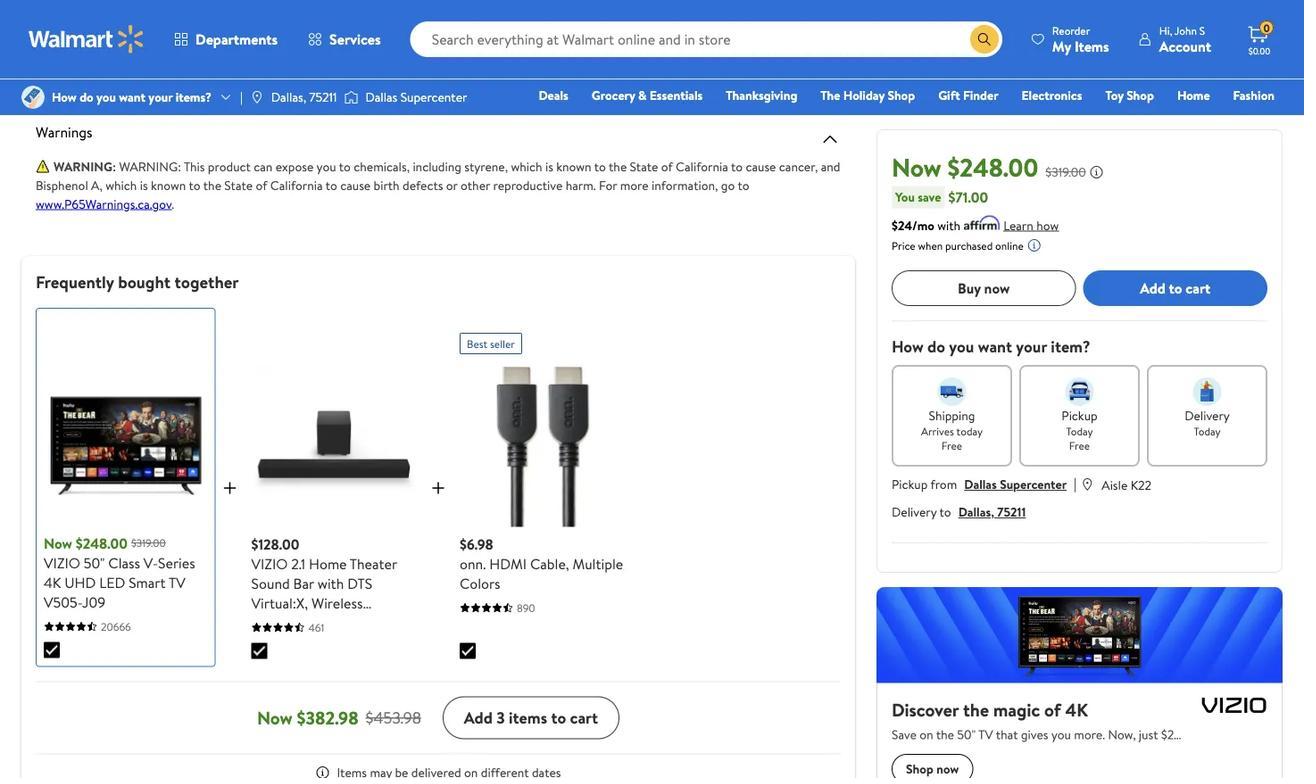 Task type: locate. For each thing, give the bounding box(es) containing it.
home up debit
[[1177, 87, 1210, 104]]

state down "product"
[[224, 177, 253, 194]]

1 today from the left
[[1066, 423, 1093, 439]]

20666
[[101, 620, 131, 635]]

0 horizontal spatial vizio
[[44, 553, 80, 573]]

$24/mo with
[[892, 216, 961, 234]]

delivery down from
[[892, 503, 937, 521]]

1 horizontal spatial 75211
[[997, 503, 1026, 521]]

0 vertical spatial |
[[240, 88, 243, 106]]

0 vertical spatial state
[[630, 158, 658, 175]]

today down intent image for delivery
[[1194, 423, 1221, 439]]

warning: up . on the left
[[119, 158, 181, 175]]

a,
[[91, 177, 102, 194]]

 image right the dallas, 75211
[[344, 88, 358, 106]]

of down can
[[256, 177, 267, 194]]

vizio left 50"
[[44, 553, 80, 573]]

you inside warning: this product can expose you to chemicals, including styrene, which is known to the state of california to cause cancer, and bisphenol a, which is known to the state of california to cause birth defects or other reproductive harm. for more information, go to www.p65warnings.ca.gov .
[[317, 158, 336, 175]]

you
[[96, 88, 116, 106], [317, 158, 336, 175], [949, 335, 974, 358]]

smart
[[129, 573, 166, 593]]

item?
[[1051, 335, 1091, 358]]

1 horizontal spatial is
[[545, 158, 553, 175]]

0 horizontal spatial delivery
[[892, 503, 937, 521]]

vizio inside now $248.00 $319.00 vizio 50" class v-series 4k uhd led smart tv v505-j09
[[44, 553, 80, 573]]

0 vertical spatial which
[[511, 158, 542, 175]]

which right a,
[[105, 177, 137, 194]]

1 horizontal spatial vizio
[[251, 554, 288, 574]]

2 today from the left
[[1194, 423, 1221, 439]]

gift
[[938, 87, 960, 104]]

1 horizontal spatial delivery
[[1185, 407, 1230, 424]]

1 vertical spatial dallas,
[[958, 503, 994, 521]]

for
[[599, 177, 617, 194]]

3 product group from the left
[[442, 0, 611, 56]]

cart
[[1186, 278, 1211, 298], [570, 707, 598, 729]]

pickup for pickup from dallas supercenter |
[[892, 476, 928, 493]]

state up more
[[630, 158, 658, 175]]

 image up warnings
[[21, 86, 45, 109]]

0 horizontal spatial your
[[149, 88, 173, 106]]

now
[[892, 150, 942, 184], [44, 534, 72, 553], [257, 706, 293, 731]]

2 warning: from the left
[[119, 158, 181, 175]]

cause left cancer,
[[746, 158, 776, 175]]

with inside $128.00 vizio 2.1 home theater sound bar with dts virtual:x, wireless subwoofer sb3221n-j6
[[318, 574, 344, 594]]

dallas, down 'pickup from dallas supercenter |'
[[958, 503, 994, 521]]

0 horizontal spatial known
[[151, 177, 186, 194]]

with up price when purchased online
[[938, 216, 961, 234]]

known up . on the left
[[151, 177, 186, 194]]

search icon image
[[977, 32, 992, 46]]

class
[[108, 553, 140, 573]]

0 vertical spatial cart
[[1186, 278, 1211, 298]]

0 vertical spatial dallas,
[[271, 88, 306, 106]]

do up warnings
[[80, 88, 93, 106]]

cause left "birth"
[[340, 177, 371, 194]]

0 horizontal spatial 75211
[[309, 88, 337, 106]]

0 horizontal spatial  image
[[21, 86, 45, 109]]

sb3221n-
[[321, 613, 378, 633]]

aisle
[[1102, 476, 1128, 493]]

known
[[556, 158, 592, 175], [151, 177, 186, 194]]

gift finder
[[938, 87, 999, 104]]

1 horizontal spatial add
[[1140, 278, 1166, 298]]

add to cart button
[[1083, 270, 1268, 306]]

your left items?
[[149, 88, 173, 106]]

0 vertical spatial add
[[1140, 278, 1166, 298]]

items
[[509, 707, 547, 729]]

do for how do you want your item?
[[928, 335, 945, 358]]

1 vertical spatial delivery
[[892, 503, 937, 521]]

cause
[[746, 158, 776, 175], [340, 177, 371, 194]]

add inside "add 3 items to cart" button
[[464, 707, 493, 729]]

is up www.p65warnings.ca.gov
[[140, 177, 148, 194]]

warning: for warning:
[[54, 158, 119, 175]]

0 horizontal spatial home
[[309, 554, 347, 574]]

grocery & essentials
[[592, 87, 703, 104]]

| left aisle
[[1074, 474, 1077, 493]]

delivery for to
[[892, 503, 937, 521]]

today down intent image for pickup
[[1066, 423, 1093, 439]]

75211 down the dallas supercenter button
[[997, 503, 1026, 521]]

0 horizontal spatial dallas,
[[271, 88, 306, 106]]

known up harm.
[[556, 158, 592, 175]]

1 warning: from the left
[[54, 158, 119, 175]]

sound
[[251, 574, 290, 594]]

california up information,
[[676, 158, 728, 175]]

1 free from the left
[[942, 438, 963, 453]]

1 horizontal spatial supercenter
[[1000, 476, 1067, 493]]

now up 4k
[[44, 534, 72, 553]]

you right the expose
[[317, 158, 336, 175]]

0 vertical spatial you
[[96, 88, 116, 106]]

dallas,
[[271, 88, 306, 106], [958, 503, 994, 521]]

frequently bought together
[[36, 271, 239, 294]]

 image for how do you want your items?
[[21, 86, 45, 109]]

1 horizontal spatial pickup
[[1062, 407, 1098, 424]]

free inside pickup today free
[[1069, 438, 1090, 453]]

deals link
[[531, 86, 577, 105]]

1 horizontal spatial  image
[[250, 90, 264, 104]]

supercenter up dallas, 75211 button
[[1000, 476, 1067, 493]]

of
[[661, 158, 673, 175], [256, 177, 267, 194]]

want
[[119, 88, 146, 106], [978, 335, 1012, 358]]

50"
[[84, 553, 105, 573]]

 image
[[21, 86, 45, 109], [344, 88, 358, 106], [250, 90, 264, 104]]

0 horizontal spatial |
[[240, 88, 243, 106]]

intent image for pickup image
[[1065, 377, 1094, 406]]

|
[[240, 88, 243, 106], [1074, 474, 1077, 493]]

4 product group from the left
[[650, 0, 820, 56]]

is up reproductive
[[545, 158, 553, 175]]

home right 2.1
[[309, 554, 347, 574]]

1 vertical spatial supercenter
[[1000, 476, 1067, 493]]

california down the expose
[[270, 177, 323, 194]]

which
[[511, 158, 542, 175], [105, 177, 137, 194]]

which up reproductive
[[511, 158, 542, 175]]

$248.00 up led
[[76, 534, 128, 553]]

1 horizontal spatial shop
[[1127, 87, 1154, 104]]

0 horizontal spatial cart
[[570, 707, 598, 729]]

2 horizontal spatial you
[[949, 335, 974, 358]]

california
[[676, 158, 728, 175], [270, 177, 323, 194]]

 image left the dallas, 75211
[[250, 90, 264, 104]]

today for delivery
[[1194, 423, 1221, 439]]

now inside now $248.00 $319.00 vizio 50" class v-series 4k uhd led smart tv v505-j09
[[44, 534, 72, 553]]

multiple
[[573, 554, 623, 574]]

0 horizontal spatial want
[[119, 88, 146, 106]]

0 vertical spatial supercenter
[[401, 88, 467, 106]]

0 horizontal spatial california
[[270, 177, 323, 194]]

you down walmart image
[[96, 88, 116, 106]]

$319.00 up v-
[[131, 536, 166, 551]]

0 vertical spatial $248.00
[[948, 150, 1038, 184]]

0 vertical spatial home
[[1177, 87, 1210, 104]]

2 product group from the left
[[233, 0, 403, 115]]

1 vertical spatial how
[[892, 335, 924, 358]]

fashion
[[1233, 87, 1275, 104]]

$319.00 left learn more about strikethrough prices icon
[[1046, 163, 1086, 180]]

warning: inside warning: this product can expose you to chemicals, including styrene, which is known to the state of california to cause cancer, and bisphenol a, which is known to the state of california to cause birth defects or other reproductive harm. for more information, go to www.p65warnings.ca.gov .
[[119, 158, 181, 175]]

$248.00 for now $248.00 $319.00 vizio 50" class v-series 4k uhd led smart tv v505-j09
[[76, 534, 128, 553]]

0 horizontal spatial supercenter
[[401, 88, 467, 106]]

1 horizontal spatial dallas,
[[958, 503, 994, 521]]

day
[[245, 30, 260, 46]]

with right bar
[[318, 574, 344, 594]]

dallas down services on the left of page
[[366, 88, 398, 106]]

virtual:x,
[[251, 594, 308, 613]]

0 vertical spatial 75211
[[309, 88, 337, 106]]

pickup inside 'pickup from dallas supercenter |'
[[892, 476, 928, 493]]

shop right holiday
[[888, 87, 915, 104]]

0 vertical spatial california
[[676, 158, 728, 175]]

890
[[517, 601, 535, 616]]

the
[[821, 87, 840, 104]]

75211 down 'services' popup button
[[309, 88, 337, 106]]

1 horizontal spatial now
[[257, 706, 293, 731]]

pickup today free
[[1062, 407, 1098, 453]]

free
[[942, 438, 963, 453], [1069, 438, 1090, 453]]

registry
[[1069, 112, 1115, 129]]

None checkbox
[[44, 643, 60, 659], [460, 644, 476, 660], [44, 643, 60, 659], [460, 644, 476, 660]]

2 horizontal spatial  image
[[344, 88, 358, 106]]

0 vertical spatial now
[[892, 150, 942, 184]]

1 vertical spatial dallas
[[964, 476, 997, 493]]

add for add 3 items to cart
[[464, 707, 493, 729]]

add
[[1140, 278, 1166, 298], [464, 707, 493, 729]]

how do you want your items?
[[52, 88, 212, 106]]

0 horizontal spatial shop
[[888, 87, 915, 104]]

add inside add to cart button
[[1140, 278, 1166, 298]]

| right items?
[[240, 88, 243, 106]]

do up the intent image for shipping
[[928, 335, 945, 358]]

how
[[52, 88, 77, 106], [892, 335, 924, 358]]

1 vertical spatial your
[[1016, 335, 1047, 358]]

your
[[149, 88, 173, 106], [1016, 335, 1047, 358]]

cable,
[[530, 554, 569, 574]]

want for item?
[[978, 335, 1012, 358]]

vizio left 2.1
[[251, 554, 288, 574]]

$248.00 up $71.00
[[948, 150, 1038, 184]]

items?
[[176, 88, 212, 106]]

purchased
[[945, 238, 993, 253]]

0 vertical spatial pickup
[[1062, 407, 1098, 424]]

legal information image
[[1027, 238, 1042, 252]]

 image for dallas, 75211
[[250, 90, 264, 104]]

0 horizontal spatial do
[[80, 88, 93, 106]]

delivery down intent image for delivery
[[1185, 407, 1230, 424]]

pickup
[[1062, 407, 1098, 424], [892, 476, 928, 493]]

shop right toy
[[1127, 87, 1154, 104]]

1 vertical spatial add
[[464, 707, 493, 729]]

product group
[[25, 0, 194, 56], [233, 0, 403, 115], [442, 0, 611, 56], [650, 0, 820, 56]]

75211
[[309, 88, 337, 106], [997, 503, 1026, 521]]

home inside $128.00 vizio 2.1 home theater sound bar with dts virtual:x, wireless subwoofer sb3221n-j6
[[309, 554, 347, 574]]

online
[[995, 238, 1024, 253]]

2 horizontal spatial now
[[892, 150, 942, 184]]

Search search field
[[410, 21, 1002, 57]]

plus image
[[428, 477, 449, 499]]

www.p65warnings.ca.gov link
[[36, 196, 172, 213]]

0 vertical spatial do
[[80, 88, 93, 106]]

1 vertical spatial of
[[256, 177, 267, 194]]

you for how do you want your items?
[[96, 88, 116, 106]]

0 horizontal spatial free
[[942, 438, 963, 453]]

dallas up dallas, 75211 button
[[964, 476, 997, 493]]

0 vertical spatial delivery
[[1185, 407, 1230, 424]]

1 horizontal spatial do
[[928, 335, 945, 358]]

$248.00
[[948, 150, 1038, 184], [76, 534, 128, 553]]

the up for at the top of page
[[609, 158, 627, 175]]

warnings image
[[820, 129, 841, 150]]

the down "product"
[[203, 177, 221, 194]]

dallas, down shipping
[[271, 88, 306, 106]]

john
[[1175, 23, 1197, 38]]

your left item?
[[1016, 335, 1047, 358]]

you up the intent image for shipping
[[949, 335, 974, 358]]

$6.98 onn. hdmi cable, multiple colors
[[460, 535, 623, 594]]

now left $382.98
[[257, 706, 293, 731]]

1 horizontal spatial cause
[[746, 158, 776, 175]]

now $382.98 $453.98
[[257, 706, 421, 731]]

today inside pickup today free
[[1066, 423, 1093, 439]]

1 vertical spatial want
[[978, 335, 1012, 358]]

1 horizontal spatial $319.00
[[1046, 163, 1086, 180]]

Walmart Site-Wide search field
[[410, 21, 1002, 57]]

learn more about strikethrough prices image
[[1090, 164, 1104, 179]]

0 horizontal spatial you
[[96, 88, 116, 106]]

supercenter up including
[[401, 88, 467, 106]]

other
[[461, 177, 490, 194]]

now for now $248.00
[[892, 150, 942, 184]]

1 vertical spatial known
[[151, 177, 186, 194]]

buy
[[958, 278, 981, 298]]

1 vertical spatial you
[[317, 158, 336, 175]]

free down shipping
[[942, 438, 963, 453]]

affirm image
[[964, 215, 1000, 230]]

0 horizontal spatial now
[[44, 534, 72, 553]]

2 vertical spatial you
[[949, 335, 974, 358]]

2 shop from the left
[[1127, 87, 1154, 104]]

dallas inside 'pickup from dallas supercenter |'
[[964, 476, 997, 493]]

can
[[254, 158, 273, 175]]

debit
[[1168, 112, 1198, 129]]

warnings
[[36, 123, 92, 142]]

$6.98
[[460, 535, 493, 554]]

k22
[[1131, 476, 1152, 493]]

grocery & essentials link
[[584, 86, 711, 105]]

1 vertical spatial now
[[44, 534, 72, 553]]

1 horizontal spatial your
[[1016, 335, 1047, 358]]

1 horizontal spatial |
[[1074, 474, 1077, 493]]

1 horizontal spatial free
[[1069, 438, 1090, 453]]

www.p65warnings.ca.gov
[[36, 196, 172, 213]]

gift finder link
[[930, 86, 1007, 105]]

reorder my items
[[1052, 23, 1109, 56]]

0 horizontal spatial $319.00
[[131, 536, 166, 551]]

1-
[[237, 30, 245, 46]]

pickup down intent image for pickup
[[1062, 407, 1098, 424]]

of up information,
[[661, 158, 673, 175]]

delivery
[[1185, 407, 1230, 424], [892, 503, 937, 521]]

0 horizontal spatial cause
[[340, 177, 371, 194]]

0 vertical spatial want
[[119, 88, 146, 106]]

1 horizontal spatial california
[[676, 158, 728, 175]]

how for how do you want your item?
[[892, 335, 924, 358]]

1 vertical spatial $248.00
[[76, 534, 128, 553]]

1 vertical spatial |
[[1074, 474, 1077, 493]]

2 free from the left
[[1069, 438, 1090, 453]]

0 horizontal spatial pickup
[[892, 476, 928, 493]]

now up you
[[892, 150, 942, 184]]

arrives
[[921, 423, 954, 439]]

$248.00 inside now $248.00 $319.00 vizio 50" class v-series 4k uhd led smart tv v505-j09
[[76, 534, 128, 553]]

walmart+ link
[[1214, 111, 1283, 130]]

1 horizontal spatial the
[[609, 158, 627, 175]]

state
[[630, 158, 658, 175], [224, 177, 253, 194]]

want left items?
[[119, 88, 146, 106]]

1 vertical spatial $319.00
[[131, 536, 166, 551]]

0 horizontal spatial with
[[318, 574, 344, 594]]

$453.98
[[366, 707, 421, 730]]

want down now
[[978, 335, 1012, 358]]

walmart image
[[29, 25, 145, 54]]

free down intent image for pickup
[[1069, 438, 1090, 453]]

warning: up a,
[[54, 158, 119, 175]]

1 horizontal spatial dallas
[[964, 476, 997, 493]]

dallas
[[366, 88, 398, 106], [964, 476, 997, 493]]

departments button
[[159, 18, 293, 61]]

add 3 items to cart button
[[443, 697, 620, 740]]

services
[[329, 29, 381, 49]]

461
[[308, 620, 324, 636]]

seller
[[490, 337, 515, 352]]

0 horizontal spatial today
[[1066, 423, 1093, 439]]

pickup left from
[[892, 476, 928, 493]]

1 vertical spatial with
[[318, 574, 344, 594]]

1 vertical spatial do
[[928, 335, 945, 358]]

today inside delivery today
[[1194, 423, 1221, 439]]

learn
[[1004, 216, 1034, 234]]

1 horizontal spatial how
[[892, 335, 924, 358]]

0 horizontal spatial $248.00
[[76, 534, 128, 553]]

1 vertical spatial the
[[203, 177, 221, 194]]

vizio inside $128.00 vizio 2.1 home theater sound bar with dts virtual:x, wireless subwoofer sb3221n-j6
[[251, 554, 288, 574]]

1 vertical spatial home
[[309, 554, 347, 574]]

None checkbox
[[251, 644, 267, 660]]



Task type: describe. For each thing, give the bounding box(es) containing it.
 image for dallas supercenter
[[344, 88, 358, 106]]

and
[[821, 158, 840, 175]]

vizio 50" class v-series 4k uhd led smart tv v505-j09 image
[[44, 363, 208, 527]]

add 3 items to cart
[[464, 707, 598, 729]]

2.1
[[291, 554, 306, 574]]

j09
[[82, 593, 105, 612]]

buy now button
[[892, 270, 1076, 306]]

walmart+
[[1222, 112, 1275, 129]]

0 vertical spatial the
[[609, 158, 627, 175]]

account
[[1159, 36, 1211, 56]]

items
[[1075, 36, 1109, 56]]

$128.00
[[251, 535, 299, 554]]

now
[[984, 278, 1010, 298]]

1 vertical spatial california
[[270, 177, 323, 194]]

frequently
[[36, 271, 114, 294]]

0 horizontal spatial of
[[256, 177, 267, 194]]

more
[[620, 177, 649, 194]]

now for now $382.98 $453.98
[[257, 706, 293, 731]]

reproductive
[[493, 177, 563, 194]]

toy shop
[[1106, 87, 1154, 104]]

1 vertical spatial cause
[[340, 177, 371, 194]]

1 vertical spatial which
[[105, 177, 137, 194]]

0 vertical spatial is
[[545, 158, 553, 175]]

toy shop link
[[1098, 86, 1162, 105]]

.
[[172, 196, 174, 213]]

thanksgiving link
[[718, 86, 805, 105]]

today for pickup
[[1066, 423, 1093, 439]]

this
[[184, 158, 205, 175]]

your for item?
[[1016, 335, 1047, 358]]

1 shop from the left
[[888, 87, 915, 104]]

$24/mo
[[892, 216, 935, 234]]

one debit link
[[1130, 111, 1206, 130]]

want for items?
[[119, 88, 146, 106]]

how do you want your item?
[[892, 335, 1091, 358]]

holiday
[[843, 87, 885, 104]]

essentials
[[650, 87, 703, 104]]

dts
[[347, 574, 372, 594]]

home link
[[1169, 86, 1218, 105]]

do for how do you want your items?
[[80, 88, 93, 106]]

dallas, 75211 button
[[958, 503, 1026, 521]]

wireless
[[312, 594, 363, 613]]

plus image
[[219, 477, 241, 499]]

the holiday shop
[[821, 87, 915, 104]]

best
[[467, 337, 488, 352]]

you for how do you want your item?
[[949, 335, 974, 358]]

1 vertical spatial state
[[224, 177, 253, 194]]

vizio 2.1 home theater sound bar with dts virtual:x, wireless subwoofer sb3221n-j6 image
[[251, 362, 417, 528]]

1 horizontal spatial which
[[511, 158, 542, 175]]

expose
[[276, 158, 314, 175]]

aisle k22
[[1102, 476, 1152, 493]]

0 vertical spatial of
[[661, 158, 673, 175]]

0 vertical spatial with
[[938, 216, 961, 234]]

how for how do you want your items?
[[52, 88, 77, 106]]

add for add to cart
[[1140, 278, 1166, 298]]

electronics
[[1022, 87, 1082, 104]]

dallas supercenter
[[366, 88, 467, 106]]

now $248.00
[[892, 150, 1038, 184]]

1 vertical spatial cart
[[570, 707, 598, 729]]

fashion registry
[[1069, 87, 1275, 129]]

fashion link
[[1225, 86, 1283, 105]]

1 horizontal spatial home
[[1177, 87, 1210, 104]]

v-
[[144, 553, 158, 573]]

1 horizontal spatial state
[[630, 158, 658, 175]]

led
[[99, 573, 125, 593]]

when
[[918, 238, 943, 253]]

save
[[918, 188, 941, 206]]

&
[[638, 87, 647, 104]]

3
[[497, 707, 505, 729]]

hi,
[[1159, 23, 1172, 38]]

intent image for shipping image
[[938, 377, 966, 406]]

$248.00 for now $248.00
[[948, 150, 1038, 184]]

you
[[895, 188, 915, 206]]

now $248.00 $319.00 vizio 50" class v-series 4k uhd led smart tv v505-j09
[[44, 534, 195, 612]]

styrene,
[[464, 158, 508, 175]]

1 vertical spatial 75211
[[997, 503, 1026, 521]]

learn how
[[1004, 216, 1059, 234]]

warning image
[[36, 160, 50, 174]]

shipping
[[263, 30, 301, 46]]

1 horizontal spatial cart
[[1186, 278, 1211, 298]]

v505-
[[44, 593, 82, 612]]

information,
[[652, 177, 718, 194]]

0 horizontal spatial is
[[140, 177, 148, 194]]

theater
[[350, 554, 397, 574]]

0 vertical spatial $319.00
[[1046, 163, 1086, 180]]

shipping arrives today free
[[921, 407, 983, 453]]

shipping
[[929, 407, 975, 424]]

deals
[[539, 87, 569, 104]]

how
[[1037, 216, 1059, 234]]

$382.98
[[297, 706, 359, 731]]

toy
[[1106, 87, 1124, 104]]

today
[[957, 423, 983, 439]]

intent image for delivery image
[[1193, 377, 1222, 406]]

warning: for warning: this product can expose you to chemicals, including styrene, which is known to the state of california to cause cancer, and bisphenol a, which is known to the state of california to cause birth defects or other reproductive harm. for more information, go to www.p65warnings.ca.gov .
[[119, 158, 181, 175]]

subwoofer
[[251, 613, 318, 633]]

supercenter inside 'pickup from dallas supercenter |'
[[1000, 476, 1067, 493]]

the holiday shop link
[[813, 86, 923, 105]]

my
[[1052, 36, 1071, 56]]

product group containing 1-day shipping
[[233, 0, 403, 115]]

or
[[446, 177, 458, 194]]

cancer,
[[779, 158, 818, 175]]

your for items?
[[149, 88, 173, 106]]

best seller
[[467, 337, 515, 352]]

chemicals,
[[354, 158, 410, 175]]

$319.00 inside now $248.00 $319.00 vizio 50" class v-series 4k uhd led smart tv v505-j09
[[131, 536, 166, 551]]

pickup for pickup today free
[[1062, 407, 1098, 424]]

you save $71.00
[[895, 187, 988, 207]]

thanksgiving
[[726, 87, 797, 104]]

tv
[[169, 573, 185, 593]]

colors
[[460, 574, 500, 594]]

delivery for today
[[1185, 407, 1230, 424]]

0 vertical spatial known
[[556, 158, 592, 175]]

free inside 'shipping arrives today free'
[[942, 438, 963, 453]]

now for now $248.00 $319.00 vizio 50" class v-series 4k uhd led smart tv v505-j09
[[44, 534, 72, 553]]

1 product group from the left
[[25, 0, 194, 56]]

4k
[[44, 573, 61, 593]]

go
[[721, 177, 735, 194]]

onn. hdmi cable, multiple colors image
[[460, 362, 625, 528]]

electronics link
[[1014, 86, 1090, 105]]

dallas supercenter button
[[964, 476, 1067, 493]]

0 horizontal spatial the
[[203, 177, 221, 194]]

learn how button
[[1004, 216, 1059, 235]]

0 horizontal spatial dallas
[[366, 88, 398, 106]]

defects
[[403, 177, 443, 194]]



Task type: vqa. For each thing, say whether or not it's contained in the screenshot.
the leftmost Home
yes



